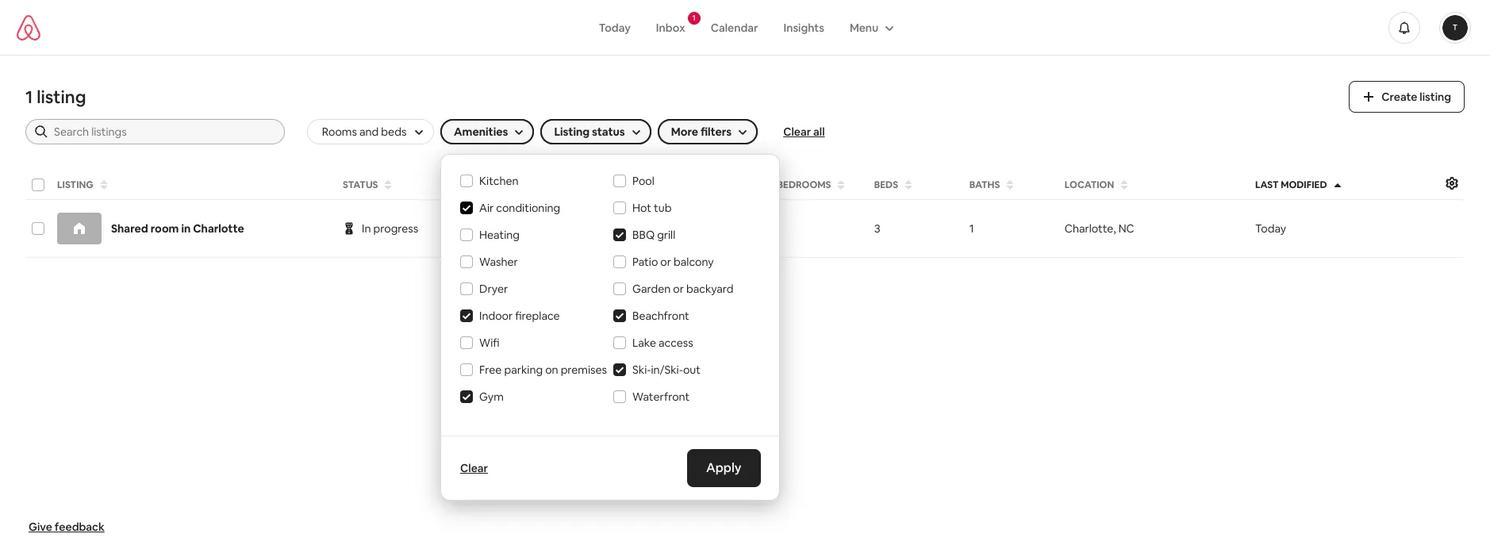 Task type: vqa. For each thing, say whether or not it's contained in the screenshot.
the Baths
yes



Task type: describe. For each thing, give the bounding box(es) containing it.
lake
[[633, 336, 656, 350]]

3
[[875, 221, 881, 236]]

clear all
[[784, 125, 825, 139]]

create listing link
[[1350, 81, 1465, 113]]

kitchen
[[480, 174, 519, 188]]

1 listing heading
[[25, 86, 1331, 108]]

patio
[[633, 255, 658, 269]]

wifi
[[480, 336, 500, 350]]

backyard
[[687, 282, 734, 296]]

in/ski-
[[651, 363, 683, 377]]

or for balcony
[[661, 255, 672, 269]]

ski-
[[633, 363, 651, 377]]

0 horizontal spatial today
[[599, 20, 631, 35]]

create listing
[[1382, 90, 1452, 104]]

garden or backyard
[[633, 282, 734, 296]]

hot tub
[[633, 201, 672, 215]]

free parking on premises
[[480, 363, 607, 377]]

access
[[659, 336, 694, 350]]

beds button
[[870, 174, 962, 196]]

bbq grill
[[633, 228, 676, 242]]

amenities
[[454, 125, 508, 139]]

status
[[343, 179, 378, 191]]

1 for 1 listing
[[25, 86, 33, 108]]

nc
[[1119, 221, 1135, 236]]

premises
[[561, 363, 607, 377]]

parking
[[504, 363, 543, 377]]

clear for clear all
[[784, 125, 811, 139]]

charlotte
[[193, 221, 244, 236]]

clear button
[[454, 455, 495, 482]]

dryer
[[480, 282, 508, 296]]

listing button
[[52, 174, 335, 196]]

beachfront
[[633, 309, 690, 323]]

modified
[[1281, 179, 1328, 191]]

last modified button
[[1251, 174, 1438, 196]]

shared room in charlotte
[[111, 221, 244, 236]]

bedrooms button
[[773, 174, 867, 196]]

ski-in/ski-out
[[633, 363, 701, 377]]

waterfront
[[633, 390, 690, 404]]

feedback
[[55, 520, 105, 534]]

beds
[[875, 179, 899, 191]]

progress
[[374, 221, 419, 236]]

calendar link
[[698, 12, 771, 42]]

free
[[480, 363, 502, 377]]

Search text field
[[54, 124, 274, 140]]

create
[[1382, 90, 1418, 104]]

out
[[683, 363, 701, 377]]

clear for clear
[[460, 461, 488, 476]]

gym
[[480, 390, 504, 404]]

apply dialog
[[441, 154, 780, 501]]

finish link
[[502, 215, 557, 242]]

conditioning
[[496, 201, 561, 215]]



Task type: locate. For each thing, give the bounding box(es) containing it.
location button
[[1060, 174, 1248, 196]]

1 vertical spatial today
[[1256, 221, 1287, 236]]

bedrooms
[[778, 179, 831, 191]]

or
[[661, 255, 672, 269], [673, 282, 684, 296]]

insights
[[784, 20, 825, 35]]

menu
[[850, 20, 879, 35]]

1 horizontal spatial or
[[673, 282, 684, 296]]

in
[[362, 221, 371, 236]]

listing
[[57, 179, 94, 191]]

clear inside clear button
[[460, 461, 488, 476]]

clear
[[784, 125, 811, 139], [460, 461, 488, 476]]

clear down gym
[[460, 461, 488, 476]]

1 horizontal spatial today
[[1256, 221, 1287, 236]]

today down last
[[1256, 221, 1287, 236]]

listing for create listing
[[1420, 90, 1452, 104]]

in progress
[[362, 221, 419, 236]]

1 for 1
[[970, 221, 975, 236]]

1 horizontal spatial 1
[[693, 12, 696, 23]]

baths
[[970, 179, 1001, 191]]

on
[[545, 363, 559, 377]]

calendar
[[711, 20, 759, 35]]

today
[[599, 20, 631, 35], [1256, 221, 1287, 236]]

apply
[[706, 460, 741, 476]]

shared
[[111, 221, 148, 236]]

1 vertical spatial clear
[[460, 461, 488, 476]]

in
[[181, 221, 191, 236]]

indoor fireplace
[[480, 309, 560, 323]]

today left inbox
[[599, 20, 631, 35]]

washer
[[480, 255, 518, 269]]

0 horizontal spatial listing
[[37, 86, 86, 108]]

1 vertical spatial 1
[[25, 86, 33, 108]]

1 horizontal spatial clear
[[784, 125, 811, 139]]

1 horizontal spatial listing
[[1420, 90, 1452, 104]]

charlotte,
[[1065, 221, 1117, 236]]

lake access
[[633, 336, 694, 350]]

inbox 1 calendar
[[656, 12, 759, 35]]

0 vertical spatial 1
[[693, 12, 696, 23]]

patio or balcony
[[633, 255, 714, 269]]

clear all button
[[784, 124, 825, 140]]

status button
[[338, 174, 494, 196]]

air conditioning
[[480, 201, 561, 215]]

give
[[29, 520, 52, 534]]

insights link
[[771, 12, 837, 42]]

apply button
[[687, 449, 761, 487]]

inbox
[[656, 20, 686, 35]]

finish
[[514, 221, 544, 236]]

1 listing
[[25, 86, 86, 108]]

clear inside clear all button
[[784, 125, 811, 139]]

location
[[1065, 179, 1115, 191]]

last
[[1256, 179, 1279, 191]]

0 horizontal spatial 1
[[25, 86, 33, 108]]

or right the garden
[[673, 282, 684, 296]]

tub
[[654, 201, 672, 215]]

instant book off image
[[661, 222, 673, 235]]

or for backyard
[[673, 282, 684, 296]]

last modified
[[1256, 179, 1328, 191]]

2 horizontal spatial 1
[[970, 221, 975, 236]]

give feedback button
[[22, 514, 111, 541]]

fireplace
[[515, 309, 560, 323]]

main navigation menu image
[[1443, 15, 1469, 40]]

0 vertical spatial or
[[661, 255, 672, 269]]

heating
[[480, 228, 520, 242]]

hot
[[633, 201, 652, 215]]

2 vertical spatial 1
[[970, 221, 975, 236]]

listing
[[37, 86, 86, 108], [1420, 90, 1452, 104]]

0 horizontal spatial or
[[661, 255, 672, 269]]

all
[[814, 125, 825, 139]]

charlotte, nc
[[1065, 221, 1135, 236]]

0 vertical spatial clear
[[784, 125, 811, 139]]

pool
[[633, 174, 655, 188]]

grill
[[657, 228, 676, 242]]

balcony
[[674, 255, 714, 269]]

baths button
[[965, 174, 1057, 196]]

amenities button
[[441, 119, 535, 144]]

indoor
[[480, 309, 513, 323]]

1 inside 'inbox 1 calendar'
[[693, 12, 696, 23]]

or right the patio
[[661, 255, 672, 269]]

1 vertical spatial or
[[673, 282, 684, 296]]

0 horizontal spatial clear
[[460, 461, 488, 476]]

bbq
[[633, 228, 655, 242]]

menu button
[[837, 12, 904, 42]]

garden
[[633, 282, 671, 296]]

room
[[151, 221, 179, 236]]

listing for 1 listing
[[37, 86, 86, 108]]

today link
[[586, 12, 644, 42]]

0 vertical spatial today
[[599, 20, 631, 35]]

air
[[480, 201, 494, 215]]

give feedback
[[29, 520, 105, 534]]

1
[[693, 12, 696, 23], [25, 86, 33, 108], [970, 221, 975, 236]]

clear left all
[[784, 125, 811, 139]]



